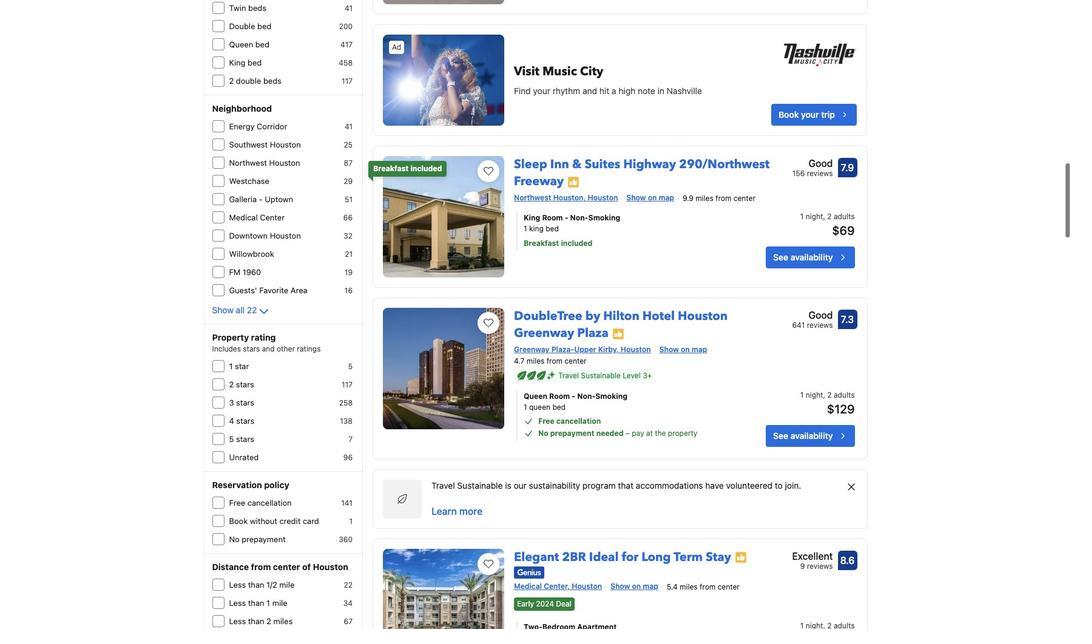 Task type: describe. For each thing, give the bounding box(es) containing it.
4
[[229, 416, 234, 426]]

bed for king bed
[[248, 58, 262, 67]]

includes
[[212, 344, 241, 353]]

bed right queen
[[553, 402, 566, 412]]

by
[[586, 308, 601, 324]]

pay
[[632, 429, 644, 438]]

this property is part of our preferred partner program. it's committed to providing excellent service and good value. it'll pay us a higher commission if you make a booking. image for freeway
[[568, 176, 580, 188]]

houston,
[[554, 193, 586, 202]]

mile for less than 1 mile
[[272, 598, 288, 608]]

1 star
[[229, 361, 249, 371]]

reviews for doubletree by hilton hotel houston greenway plaza
[[807, 321, 833, 330]]

0 vertical spatial free
[[539, 416, 555, 426]]

from for elegant 2br ideal for long term stay
[[700, 582, 716, 591]]

excellent
[[793, 551, 833, 562]]

night for doubletree by hilton hotel houston greenway plaza
[[806, 390, 824, 399]]

sleep inn & suites highway 290/northwest freeway image
[[383, 156, 505, 277]]

center
[[260, 213, 285, 222]]

unrated
[[229, 452, 259, 462]]

5 stars
[[229, 434, 254, 444]]

1 horizontal spatial free cancellation
[[539, 416, 601, 426]]

the
[[655, 429, 666, 438]]

2 inside 1 night , 2 adults $69
[[828, 212, 832, 221]]

16
[[345, 286, 353, 295]]

1 vertical spatial beds
[[263, 76, 282, 86]]

1 inside king room - non-smoking 1 king bed breakfast included
[[524, 224, 527, 233]]

area
[[291, 285, 308, 295]]

elegant 2br ideal for long term stay image
[[383, 549, 505, 629]]

double bed
[[229, 21, 272, 31]]

for
[[622, 549, 639, 565]]

travel sustainable is our sustainability program that accommodations have volunteered to join.
[[432, 480, 802, 490]]

have
[[706, 480, 724, 490]]

early 2024 deal
[[517, 599, 572, 609]]

9
[[801, 562, 805, 571]]

show all 22 button
[[212, 304, 272, 319]]

no for no prepayment needed – pay at the property
[[539, 429, 549, 438]]

2 double beds
[[229, 76, 282, 86]]

stay
[[706, 549, 732, 565]]

medical center, houston
[[514, 582, 602, 591]]

from for doubletree by hilton hotel houston greenway plaza
[[547, 356, 563, 365]]

5.4
[[667, 582, 678, 591]]

northwest for northwest houston, houston
[[514, 193, 552, 202]]

19
[[345, 268, 353, 277]]

to
[[775, 480, 783, 490]]

1 night , 2 adults $129
[[801, 390, 855, 416]]

1 vertical spatial free
[[229, 498, 245, 508]]

, for doubletree by hilton hotel houston greenway plaza
[[824, 390, 826, 399]]

property rating includes stars and other ratings
[[212, 332, 321, 353]]

$69
[[832, 223, 855, 237]]

miles for greenway
[[527, 356, 545, 365]]

kirby,
[[598, 345, 619, 354]]

miles for 290/northwest
[[696, 194, 714, 203]]

mile for less than 1/2 mile
[[279, 580, 295, 590]]

elegant 2br ideal for long term stay link
[[514, 544, 732, 565]]

smoking for queen room - non-smoking
[[596, 392, 628, 401]]

sustainable for level
[[581, 371, 621, 380]]

galleria
[[229, 194, 257, 204]]

reservation policy
[[212, 480, 289, 490]]

houston right center,
[[572, 582, 602, 591]]

see availability link for sleep inn & suites highway 290/northwest freeway
[[766, 246, 855, 268]]

less for less than 1 mile
[[229, 598, 246, 608]]

houston right of
[[313, 562, 349, 572]]

41 for energy corridor
[[345, 122, 353, 131]]

this property is part of our preferred partner program. it's committed to providing excellent service and good value. it'll pay us a higher commission if you make a booking. image for stay
[[735, 552, 747, 564]]

67
[[344, 617, 353, 626]]

king for king room - non-smoking 1 king bed breakfast included
[[524, 213, 541, 222]]

1 horizontal spatial 22
[[344, 580, 353, 590]]

show for greenway
[[660, 345, 679, 354]]

non- for king
[[570, 213, 589, 222]]

map for houston
[[692, 345, 707, 354]]

king room - non-smoking 1 king bed breakfast included
[[524, 213, 621, 248]]

no for no prepayment
[[229, 534, 240, 544]]

neighborhood
[[212, 103, 272, 114]]

show for 290/northwest
[[627, 193, 646, 202]]

energy
[[229, 121, 255, 131]]

our
[[514, 480, 527, 490]]

map for highway
[[659, 193, 675, 202]]

41 for twin beds
[[345, 4, 353, 13]]

highway
[[624, 156, 676, 172]]

center for sleep inn & suites highway 290/northwest freeway
[[734, 194, 756, 203]]

hotel
[[643, 308, 675, 324]]

5 for 5
[[348, 362, 353, 371]]

see for sleep inn & suites highway 290/northwest freeway
[[774, 252, 789, 262]]

stars inside property rating includes stars and other ratings
[[243, 344, 260, 353]]

1/2
[[267, 580, 277, 590]]

scored 7.9 element
[[838, 158, 858, 177]]

on for long
[[632, 582, 641, 591]]

prepayment for no prepayment
[[242, 534, 286, 544]]

breakfast included
[[373, 164, 442, 173]]

scored 8.6 element
[[838, 551, 858, 570]]

&
[[572, 156, 582, 172]]

willowbrook
[[229, 249, 274, 259]]

reviews for sleep inn & suites highway 290/northwest freeway
[[807, 169, 833, 178]]

advertisement element
[[373, 24, 868, 136]]

good 641 reviews
[[793, 310, 833, 330]]

from up the less than 1/2 mile
[[251, 562, 271, 572]]

2 inside 1 night , 2 adults $129
[[828, 390, 832, 399]]

doubletree by hilton hotel houston greenway plaza link
[[514, 303, 728, 341]]

houston up level
[[621, 345, 651, 354]]

22 inside dropdown button
[[247, 305, 257, 315]]

twin beds
[[229, 3, 267, 13]]

program
[[583, 480, 616, 490]]

plaza-
[[552, 345, 575, 354]]

medical for medical center
[[229, 213, 258, 222]]

more
[[460, 506, 483, 517]]

medical center
[[229, 213, 285, 222]]

from for sleep inn & suites highway 290/northwest freeway
[[716, 194, 732, 203]]

–
[[626, 429, 630, 438]]

medical for medical center, houston
[[514, 582, 542, 591]]

9.9
[[683, 194, 694, 203]]

travel for travel sustainable is our sustainability program that accommodations have volunteered to join.
[[432, 480, 455, 490]]

1 queen bed
[[524, 402, 566, 412]]

houston down the corridor
[[270, 140, 301, 149]]

less than 1/2 mile
[[229, 580, 295, 590]]

volunteered
[[726, 480, 773, 490]]

upper
[[575, 345, 597, 354]]

good for doubletree by hilton hotel houston greenway plaza
[[809, 310, 833, 321]]

card
[[303, 516, 319, 526]]

guests' favorite area
[[229, 285, 308, 295]]

5.4 miles from center
[[667, 582, 740, 591]]

on for highway
[[648, 193, 657, 202]]

2 down less than 1 mile
[[267, 616, 271, 626]]

sustainability
[[529, 480, 581, 490]]

northwest houston
[[229, 158, 300, 168]]

without
[[250, 516, 277, 526]]

0 vertical spatial cancellation
[[557, 416, 601, 426]]

3+
[[643, 371, 652, 380]]

1 vertical spatial cancellation
[[248, 498, 292, 508]]

show for term
[[611, 582, 630, 591]]

inn
[[551, 156, 569, 172]]

level
[[623, 371, 641, 380]]

distance
[[212, 562, 249, 572]]

of
[[302, 562, 311, 572]]

3
[[229, 398, 234, 407]]

adults for doubletree by hilton hotel houston greenway plaza
[[834, 390, 855, 399]]

breakfast inside king room - non-smoking 1 king bed breakfast included
[[524, 239, 559, 248]]

458
[[339, 58, 353, 67]]

7
[[349, 435, 353, 444]]

prepayment for no prepayment needed – pay at the property
[[551, 429, 595, 438]]

than for 2
[[248, 616, 264, 626]]

2 greenway from the top
[[514, 345, 550, 354]]

5 for 5 stars
[[229, 434, 234, 444]]

87
[[344, 158, 353, 168]]

bed for queen bed
[[255, 39, 270, 49]]

1960
[[243, 267, 261, 277]]

258
[[339, 398, 353, 407]]

sleep
[[514, 156, 548, 172]]

2 left the double
[[229, 76, 234, 86]]

138
[[340, 417, 353, 426]]

downtown houston
[[229, 231, 301, 240]]

included inside king room - non-smoking 1 king bed breakfast included
[[561, 239, 593, 248]]

ratings
[[297, 344, 321, 353]]

miles for term
[[680, 582, 698, 591]]

map for long
[[643, 582, 659, 591]]

southwest
[[229, 140, 268, 149]]

0 vertical spatial beds
[[248, 3, 267, 13]]

doubletree by hilton hotel houston greenway plaza image
[[383, 308, 505, 429]]

star
[[235, 361, 249, 371]]

queen room - non-smoking link
[[524, 391, 729, 402]]

less for less than 2 miles
[[229, 616, 246, 626]]

than for 1/2
[[248, 580, 264, 590]]

long
[[642, 549, 671, 565]]

34
[[344, 599, 353, 608]]



Task type: vqa. For each thing, say whether or not it's contained in the screenshot.
1 star on the bottom of the page
yes



Task type: locate. For each thing, give the bounding box(es) containing it.
0 vertical spatial medical
[[229, 213, 258, 222]]

156
[[793, 169, 805, 178]]

0 vertical spatial 22
[[247, 305, 257, 315]]

show on map down sleep inn & suites highway 290/northwest freeway
[[627, 193, 675, 202]]

show on map for highway
[[627, 193, 675, 202]]

reviews inside good 156 reviews
[[807, 169, 833, 178]]

1 horizontal spatial this property is part of our preferred partner program. it's committed to providing excellent service and good value. it'll pay us a higher commission if you make a booking. image
[[613, 328, 625, 340]]

this property is part of our preferred partner program. it's committed to providing excellent service and good value. it'll pay us a higher commission if you make a booking. image for plaza
[[613, 328, 625, 340]]

room inside king room - non-smoking 1 king bed breakfast included
[[542, 213, 563, 222]]

energy corridor
[[229, 121, 287, 131]]

1 41 from the top
[[345, 4, 353, 13]]

room up king
[[542, 213, 563, 222]]

westchase
[[229, 176, 270, 186]]

bed right double
[[257, 21, 272, 31]]

show on map down hotel
[[660, 345, 707, 354]]

see availability for doubletree by hilton hotel houston greenway plaza
[[774, 430, 833, 441]]

less up less than 2 miles
[[229, 598, 246, 608]]

this property is part of our preferred partner program. it's committed to providing excellent service and good value. it'll pay us a higher commission if you make a booking. image
[[568, 176, 580, 188], [613, 328, 625, 340]]

cancellation up book without credit card
[[248, 498, 292, 508]]

queen
[[229, 39, 253, 49], [524, 392, 548, 401]]

0 vertical spatial free cancellation
[[539, 416, 601, 426]]

3 than from the top
[[248, 616, 264, 626]]

29
[[344, 177, 353, 186]]

1 see from the top
[[774, 252, 789, 262]]

1 for 1
[[349, 517, 353, 526]]

1 horizontal spatial sustainable
[[581, 371, 621, 380]]

bed down double bed
[[255, 39, 270, 49]]

1 vertical spatial see
[[774, 430, 789, 441]]

bed up 2 double beds
[[248, 58, 262, 67]]

see availability down 1 night , 2 adults $69 on the right of page
[[774, 252, 833, 262]]

1 see availability from the top
[[774, 252, 833, 262]]

other
[[277, 344, 295, 353]]

scored 7.3 element
[[838, 310, 858, 329]]

no down "1 queen bed"
[[539, 429, 549, 438]]

2 night from the top
[[806, 390, 824, 399]]

greenway
[[514, 325, 575, 341], [514, 345, 550, 354]]

1 horizontal spatial cancellation
[[557, 416, 601, 426]]

2 see availability link from the top
[[766, 425, 855, 447]]

elegant
[[514, 549, 559, 565]]

miles right '4.7'
[[527, 356, 545, 365]]

stars up unrated
[[236, 434, 254, 444]]

0 vertical spatial less
[[229, 580, 246, 590]]

0 horizontal spatial 5
[[229, 434, 234, 444]]

free
[[539, 416, 555, 426], [229, 498, 245, 508]]

free cancellation
[[539, 416, 601, 426], [229, 498, 292, 508]]

show on map down for
[[611, 582, 659, 591]]

fm 1960
[[229, 267, 261, 277]]

1 vertical spatial this property is part of our preferred partner program. it's committed to providing excellent service and good value. it'll pay us a higher commission if you make a booking. image
[[613, 328, 625, 340]]

2 see from the top
[[774, 430, 789, 441]]

1 , from the top
[[824, 212, 826, 221]]

0 horizontal spatial medical
[[229, 213, 258, 222]]

- inside king room - non-smoking 1 king bed breakfast included
[[565, 213, 569, 222]]

1 horizontal spatial medical
[[514, 582, 542, 591]]

2br
[[562, 549, 586, 565]]

1 horizontal spatial included
[[561, 239, 593, 248]]

good inside good 641 reviews
[[809, 310, 833, 321]]

1 see availability link from the top
[[766, 246, 855, 268]]

3 less from the top
[[229, 616, 246, 626]]

and
[[262, 344, 275, 353]]

1 vertical spatial 22
[[344, 580, 353, 590]]

double
[[229, 21, 255, 31]]

see availability link down 1 night , 2 adults $129
[[766, 425, 855, 447]]

0 horizontal spatial breakfast
[[373, 164, 409, 173]]

excellent 9 reviews
[[793, 551, 833, 571]]

this property is part of our preferred partner program. it's committed to providing excellent service and good value. it'll pay us a higher commission if you make a booking. image for plaza
[[613, 328, 625, 340]]

reservation
[[212, 480, 262, 490]]

117 down '458' at the top
[[342, 77, 353, 86]]

0 vertical spatial reviews
[[807, 169, 833, 178]]

1 vertical spatial included
[[561, 239, 593, 248]]

1 adults from the top
[[834, 212, 855, 221]]

3 reviews from the top
[[807, 562, 833, 571]]

than for 1
[[248, 598, 264, 608]]

1 vertical spatial free cancellation
[[229, 498, 292, 508]]

1
[[801, 212, 804, 221], [524, 224, 527, 233], [229, 361, 233, 371], [801, 390, 804, 399], [524, 402, 527, 412], [349, 517, 353, 526], [267, 598, 270, 608]]

0 vertical spatial northwest
[[229, 158, 267, 168]]

reviews inside excellent 9 reviews
[[807, 562, 833, 571]]

houston down southwest houston on the left top of the page
[[269, 158, 300, 168]]

41 up 25
[[345, 122, 353, 131]]

night inside 1 night , 2 adults $69
[[806, 212, 824, 221]]

0 vertical spatial travel
[[559, 371, 579, 380]]

0 vertical spatial room
[[542, 213, 563, 222]]

no prepayment
[[229, 534, 286, 544]]

0 horizontal spatial map
[[643, 582, 659, 591]]

greenway inside doubletree by hilton hotel houston greenway plaza
[[514, 325, 575, 341]]

good for sleep inn & suites highway 290/northwest freeway
[[809, 158, 833, 169]]

good element left 7.9 on the right of page
[[793, 156, 833, 171]]

2 117 from the top
[[342, 380, 353, 389]]

1 horizontal spatial map
[[659, 193, 675, 202]]

non- down houston,
[[570, 213, 589, 222]]

1 night from the top
[[806, 212, 824, 221]]

reviews
[[807, 169, 833, 178], [807, 321, 833, 330], [807, 562, 833, 571]]

2024
[[536, 599, 554, 609]]

0 vertical spatial good element
[[793, 156, 833, 171]]

breakfast down king
[[524, 239, 559, 248]]

4.7 miles from center
[[514, 356, 587, 365]]

0 horizontal spatial northwest
[[229, 158, 267, 168]]

miles down less than 1 mile
[[274, 616, 293, 626]]

king up king
[[524, 213, 541, 222]]

non- for queen
[[578, 392, 596, 401]]

availability for sleep inn & suites highway 290/northwest freeway
[[791, 252, 833, 262]]

22 right all
[[247, 305, 257, 315]]

at
[[647, 429, 653, 438]]

$129
[[827, 402, 855, 416]]

adults for sleep inn & suites highway 290/northwest freeway
[[834, 212, 855, 221]]

non- inside king room - non-smoking 1 king bed breakfast included
[[570, 213, 589, 222]]

less down less than 1 mile
[[229, 616, 246, 626]]

room for king
[[542, 213, 563, 222]]

less for less than 1/2 mile
[[229, 580, 246, 590]]

bed inside king room - non-smoking 1 king bed breakfast included
[[546, 224, 559, 233]]

favorite
[[259, 285, 289, 295]]

51
[[345, 195, 353, 204]]

night inside 1 night , 2 adults $129
[[806, 390, 824, 399]]

1 than from the top
[[248, 580, 264, 590]]

7.9
[[841, 162, 854, 173]]

1 vertical spatial good
[[809, 310, 833, 321]]

41 up 200
[[345, 4, 353, 13]]

1 vertical spatial travel
[[432, 480, 455, 490]]

0 horizontal spatial included
[[411, 164, 442, 173]]

center left of
[[273, 562, 300, 572]]

0 vertical spatial ,
[[824, 212, 826, 221]]

galleria - uptown
[[229, 194, 293, 204]]

1 vertical spatial king
[[524, 213, 541, 222]]

1 vertical spatial non-
[[578, 392, 596, 401]]

2 41 from the top
[[345, 122, 353, 131]]

show up king room - non-smoking link
[[627, 193, 646, 202]]

availability down 1 night , 2 adults $129
[[791, 430, 833, 441]]

0 vertical spatial map
[[659, 193, 675, 202]]

queen down double
[[229, 39, 253, 49]]

1 vertical spatial no
[[229, 534, 240, 544]]

0 horizontal spatial free cancellation
[[229, 498, 292, 508]]

book without credit card
[[229, 516, 319, 526]]

1 vertical spatial availability
[[791, 430, 833, 441]]

1 vertical spatial 5
[[229, 434, 234, 444]]

good 156 reviews
[[793, 158, 833, 178]]

stars for 2 stars
[[236, 379, 254, 389]]

2 vertical spatial less
[[229, 616, 246, 626]]

1 vertical spatial greenway
[[514, 345, 550, 354]]

from
[[716, 194, 732, 203], [547, 356, 563, 365], [251, 562, 271, 572], [700, 582, 716, 591]]

1 for 1 star
[[229, 361, 233, 371]]

2 availability from the top
[[791, 430, 833, 441]]

sustainable down kirby,
[[581, 371, 621, 380]]

200
[[339, 22, 353, 31]]

1 vertical spatial good element
[[793, 308, 833, 322]]

property
[[212, 332, 249, 342]]

queen for queen room - non-smoking
[[524, 392, 548, 401]]

117 up 258
[[342, 380, 353, 389]]

1 greenway from the top
[[514, 325, 575, 341]]

center down greenway plaza-upper kirby, houston
[[565, 356, 587, 365]]

1 good from the top
[[809, 158, 833, 169]]

free cancellation up without
[[229, 498, 292, 508]]

0 horizontal spatial 22
[[247, 305, 257, 315]]

genius discounts available at this property. image
[[514, 567, 545, 579], [514, 567, 545, 579]]

1 vertical spatial see availability link
[[766, 425, 855, 447]]

1 good element from the top
[[793, 156, 833, 171]]

21
[[345, 250, 353, 259]]

free cancellation down queen room - non-smoking on the bottom of page
[[539, 416, 601, 426]]

0 horizontal spatial sustainable
[[457, 480, 503, 490]]

1 horizontal spatial free
[[539, 416, 555, 426]]

bed for double bed
[[257, 21, 272, 31]]

center for doubletree by hilton hotel houston greenway plaza
[[565, 356, 587, 365]]

1 less from the top
[[229, 580, 246, 590]]

2 less from the top
[[229, 598, 246, 608]]

than up less than 2 miles
[[248, 598, 264, 608]]

show
[[627, 193, 646, 202], [212, 305, 234, 315], [660, 345, 679, 354], [611, 582, 630, 591]]

show left all
[[212, 305, 234, 315]]

downtown
[[229, 231, 268, 240]]

see availability link down 1 night , 2 adults $69 on the right of page
[[766, 246, 855, 268]]

term
[[674, 549, 703, 565]]

1 vertical spatial map
[[692, 345, 707, 354]]

queen bed
[[229, 39, 270, 49]]

show on map for houston
[[660, 345, 707, 354]]

good right 641 on the right of the page
[[809, 310, 833, 321]]

2 vertical spatial on
[[632, 582, 641, 591]]

freeway
[[514, 173, 564, 189]]

0 vertical spatial king
[[229, 58, 246, 67]]

1 vertical spatial ,
[[824, 390, 826, 399]]

non- down travel sustainable level 3+
[[578, 392, 596, 401]]

king
[[229, 58, 246, 67], [524, 213, 541, 222]]

center down 290/northwest
[[734, 194, 756, 203]]

1 vertical spatial on
[[681, 345, 690, 354]]

northwest down freeway
[[514, 193, 552, 202]]

king for king bed
[[229, 58, 246, 67]]

miles right "5.4" on the bottom of the page
[[680, 582, 698, 591]]

0 horizontal spatial on
[[632, 582, 641, 591]]

greenway down doubletree
[[514, 325, 575, 341]]

0 vertical spatial sustainable
[[581, 371, 621, 380]]

king inside king room - non-smoking 1 king bed breakfast included
[[524, 213, 541, 222]]

show on map for long
[[611, 582, 659, 591]]

center
[[734, 194, 756, 203], [565, 356, 587, 365], [273, 562, 300, 572], [718, 582, 740, 591]]

5 up 258
[[348, 362, 353, 371]]

0 vertical spatial adults
[[834, 212, 855, 221]]

on for houston
[[681, 345, 690, 354]]

see availability
[[774, 252, 833, 262], [774, 430, 833, 441]]

than down less than 1 mile
[[248, 616, 264, 626]]

0 horizontal spatial cancellation
[[248, 498, 292, 508]]

king
[[529, 224, 544, 233]]

- down northwest houston, houston
[[565, 213, 569, 222]]

travel up learn
[[432, 480, 455, 490]]

117 for 2 double beds
[[342, 77, 353, 86]]

2 horizontal spatial map
[[692, 345, 707, 354]]

northwest for northwest houston
[[229, 158, 267, 168]]

0 vertical spatial good
[[809, 158, 833, 169]]

room up "1 queen bed"
[[550, 392, 570, 401]]

adults inside 1 night , 2 adults $69
[[834, 212, 855, 221]]

book
[[229, 516, 248, 526]]

center for elegant 2br ideal for long term stay
[[718, 582, 740, 591]]

0 vertical spatial no
[[539, 429, 549, 438]]

2 up $129 on the right bottom of page
[[828, 390, 832, 399]]

less than 2 miles
[[229, 616, 293, 626]]

1 horizontal spatial prepayment
[[551, 429, 595, 438]]

smoking for king room - non-smoking 1 king bed breakfast included
[[589, 213, 621, 222]]

stars right 4
[[236, 416, 255, 426]]

cancellation down queen room - non-smoking on the bottom of page
[[557, 416, 601, 426]]

show inside dropdown button
[[212, 305, 234, 315]]

medical up the early
[[514, 582, 542, 591]]

prepayment down without
[[242, 534, 286, 544]]

excellent element
[[793, 549, 833, 563]]

bed right king
[[546, 224, 559, 233]]

0 vertical spatial included
[[411, 164, 442, 173]]

2 vertical spatial reviews
[[807, 562, 833, 571]]

1 vertical spatial room
[[550, 392, 570, 401]]

rating
[[251, 332, 276, 342]]

- down travel sustainable level 3+
[[572, 392, 576, 401]]

641
[[793, 321, 805, 330]]

2 adults from the top
[[834, 390, 855, 399]]

smoking down northwest houston, houston
[[589, 213, 621, 222]]

1 for 1 queen bed
[[524, 402, 527, 412]]

2 down good 156 reviews on the top right of the page
[[828, 212, 832, 221]]

22
[[247, 305, 257, 315], [344, 580, 353, 590]]

beds up double bed
[[248, 3, 267, 13]]

show down hotel
[[660, 345, 679, 354]]

good element left 7.3
[[793, 308, 833, 322]]

141
[[341, 498, 353, 508]]

0 vertical spatial see availability link
[[766, 246, 855, 268]]

prepayment down queen room - non-smoking on the bottom of page
[[551, 429, 595, 438]]

1 vertical spatial northwest
[[514, 193, 552, 202]]

0 vertical spatial prepayment
[[551, 429, 595, 438]]

1 horizontal spatial 5
[[348, 362, 353, 371]]

1 horizontal spatial northwest
[[514, 193, 552, 202]]

reviews for elegant 2br ideal for long term stay
[[807, 562, 833, 571]]

twin
[[229, 3, 246, 13]]

room for queen
[[550, 392, 570, 401]]

this property is part of our preferred partner program. it's committed to providing excellent service and good value. it'll pay us a higher commission if you make a booking. image up houston,
[[568, 176, 580, 188]]

1 vertical spatial queen
[[524, 392, 548, 401]]

0 vertical spatial queen
[[229, 39, 253, 49]]

good element
[[793, 156, 833, 171], [793, 308, 833, 322]]

1 vertical spatial 41
[[345, 122, 353, 131]]

travel up queen room - non-smoking on the bottom of page
[[559, 371, 579, 380]]

less than 1 mile
[[229, 598, 288, 608]]

reviews right 156
[[807, 169, 833, 178]]

0 vertical spatial 41
[[345, 4, 353, 13]]

stars for 5 stars
[[236, 434, 254, 444]]

free down "1 queen bed"
[[539, 416, 555, 426]]

2 good from the top
[[809, 310, 833, 321]]

stars for 4 stars
[[236, 416, 255, 426]]

learn more
[[432, 506, 483, 517]]

houston up king room - non-smoking link
[[588, 193, 618, 202]]

2 than from the top
[[248, 598, 264, 608]]

2 vertical spatial map
[[643, 582, 659, 591]]

greenway up '4.7'
[[514, 345, 550, 354]]

houston right hotel
[[678, 308, 728, 324]]

northwest down the southwest
[[229, 158, 267, 168]]

4.7
[[514, 356, 525, 365]]

2 horizontal spatial on
[[681, 345, 690, 354]]

0 horizontal spatial no
[[229, 534, 240, 544]]

see availability for sleep inn & suites highway 290/northwest freeway
[[774, 252, 833, 262]]

this property is part of our preferred partner program. it's committed to providing excellent service and good value. it'll pay us a higher commission if you make a booking. image down hilton
[[613, 328, 625, 340]]

see availability link for doubletree by hilton hotel houston greenway plaza
[[766, 425, 855, 447]]

availability down 1 night , 2 adults $69 on the right of page
[[791, 252, 833, 262]]

0 vertical spatial than
[[248, 580, 264, 590]]

2 , from the top
[[824, 390, 826, 399]]

2
[[229, 76, 234, 86], [828, 212, 832, 221], [229, 379, 234, 389], [828, 390, 832, 399], [267, 616, 271, 626]]

good element for sleep inn & suites highway 290/northwest freeway
[[793, 156, 833, 171]]

0 vertical spatial availability
[[791, 252, 833, 262]]

is
[[505, 480, 512, 490]]

reviews right 9
[[807, 562, 833, 571]]

360
[[339, 535, 353, 544]]

than left 1/2
[[248, 580, 264, 590]]

adults inside 1 night , 2 adults $129
[[834, 390, 855, 399]]

, inside 1 night , 2 adults $69
[[824, 212, 826, 221]]

1 for 1 night , 2 adults $129
[[801, 390, 804, 399]]

0 horizontal spatial -
[[259, 194, 263, 204]]

2 good element from the top
[[793, 308, 833, 322]]

this property is part of our preferred partner program. it's committed to providing excellent service and good value. it'll pay us a higher commission if you make a booking. image
[[568, 176, 580, 188], [613, 328, 625, 340], [735, 552, 747, 564], [735, 552, 747, 564]]

queen for queen bed
[[229, 39, 253, 49]]

free down reservation
[[229, 498, 245, 508]]

less down distance
[[229, 580, 246, 590]]

travel for travel sustainable level 3+
[[559, 371, 579, 380]]

1 horizontal spatial -
[[565, 213, 569, 222]]

smoking down travel sustainable level 3+
[[596, 392, 628, 401]]

learn more link
[[424, 497, 490, 526]]

0 horizontal spatial travel
[[432, 480, 455, 490]]

good element for doubletree by hilton hotel houston greenway plaza
[[793, 308, 833, 322]]

1 vertical spatial mile
[[272, 598, 288, 608]]

reviews inside good 641 reviews
[[807, 321, 833, 330]]

see for doubletree by hilton hotel houston greenway plaza
[[774, 430, 789, 441]]

stars down star
[[236, 379, 254, 389]]

from down 290/northwest
[[716, 194, 732, 203]]

290/northwest
[[679, 156, 770, 172]]

mile right 1/2
[[279, 580, 295, 590]]

smoking inside king room - non-smoking 1 king bed breakfast included
[[589, 213, 621, 222]]

queen room - non-smoking
[[524, 392, 628, 401]]

, inside 1 night , 2 adults $129
[[824, 390, 826, 399]]

- for king
[[565, 213, 569, 222]]

0 vertical spatial on
[[648, 193, 657, 202]]

queen up queen
[[524, 392, 548, 401]]

117
[[342, 77, 353, 86], [342, 380, 353, 389]]

- right galleria
[[259, 194, 263, 204]]

0 horizontal spatial king
[[229, 58, 246, 67]]

2 up 3
[[229, 379, 234, 389]]

availability for doubletree by hilton hotel houston greenway plaza
[[791, 430, 833, 441]]

stars for 3 stars
[[236, 398, 254, 407]]

uptown
[[265, 194, 293, 204]]

1 vertical spatial prepayment
[[242, 534, 286, 544]]

1 availability from the top
[[791, 252, 833, 262]]

hilton
[[604, 308, 640, 324]]

show down elegant 2br ideal for long term stay
[[611, 582, 630, 591]]

0 horizontal spatial this property is part of our preferred partner program. it's committed to providing excellent service and good value. it'll pay us a higher commission if you make a booking. image
[[568, 176, 580, 188]]

1 vertical spatial breakfast
[[524, 239, 559, 248]]

this property is part of our preferred partner program. it's committed to providing excellent service and good value. it'll pay us a higher commission if you make a booking. image for freeway
[[568, 176, 580, 188]]

1 inside 1 night , 2 adults $129
[[801, 390, 804, 399]]

1 vertical spatial 117
[[342, 380, 353, 389]]

1 117 from the top
[[342, 77, 353, 86]]

night
[[806, 212, 824, 221], [806, 390, 824, 399]]

41
[[345, 4, 353, 13], [345, 122, 353, 131]]

117 for 2 stars
[[342, 380, 353, 389]]

miles right 9.9
[[696, 194, 714, 203]]

1 inside 1 night , 2 adults $69
[[801, 212, 804, 221]]

0 vertical spatial non-
[[570, 213, 589, 222]]

see availability down 1 night , 2 adults $129
[[774, 430, 833, 441]]

25
[[344, 140, 353, 149]]

no down 'book'
[[229, 534, 240, 544]]

1 horizontal spatial breakfast
[[524, 239, 559, 248]]

center down stay
[[718, 582, 740, 591]]

1 vertical spatial reviews
[[807, 321, 833, 330]]

adults up $69
[[834, 212, 855, 221]]

1 reviews from the top
[[807, 169, 833, 178]]

0 vertical spatial breakfast
[[373, 164, 409, 173]]

sustainable for is
[[457, 480, 503, 490]]

reviews right 641 on the right of the page
[[807, 321, 833, 330]]

double
[[236, 76, 261, 86]]

2 see availability from the top
[[774, 430, 833, 441]]

9.9 miles from center
[[683, 194, 756, 203]]

learn
[[432, 506, 457, 517]]

houston inside doubletree by hilton hotel houston greenway plaza
[[678, 308, 728, 324]]

1 vertical spatial than
[[248, 598, 264, 608]]

adults up $129 on the right bottom of page
[[834, 390, 855, 399]]

needed
[[597, 429, 624, 438]]

houston down the center
[[270, 231, 301, 240]]

from down plaza-
[[547, 356, 563, 365]]

1 horizontal spatial no
[[539, 429, 549, 438]]

good inside good 156 reviews
[[809, 158, 833, 169]]

on
[[648, 193, 657, 202], [681, 345, 690, 354], [632, 582, 641, 591]]

northwest
[[229, 158, 267, 168], [514, 193, 552, 202]]

2 reviews from the top
[[807, 321, 833, 330]]

0 vertical spatial 5
[[348, 362, 353, 371]]

mile down 1/2
[[272, 598, 288, 608]]

0 vertical spatial greenway
[[514, 325, 575, 341]]

0 vertical spatial see
[[774, 252, 789, 262]]

1 vertical spatial night
[[806, 390, 824, 399]]

0 horizontal spatial free
[[229, 498, 245, 508]]

2 horizontal spatial -
[[572, 392, 576, 401]]

show all 22
[[212, 305, 257, 315]]

from down stay
[[700, 582, 716, 591]]

1 horizontal spatial queen
[[524, 392, 548, 401]]

1 for 1 night , 2 adults $69
[[801, 212, 804, 221]]

corridor
[[257, 121, 287, 131]]

1 vertical spatial medical
[[514, 582, 542, 591]]

bed
[[257, 21, 272, 31], [255, 39, 270, 49], [248, 58, 262, 67], [546, 224, 559, 233], [553, 402, 566, 412]]

- for queen
[[572, 392, 576, 401]]

1 night , 2 adults $69
[[801, 212, 855, 237]]

1 horizontal spatial king
[[524, 213, 541, 222]]

doubletree
[[514, 308, 583, 324]]

0 vertical spatial -
[[259, 194, 263, 204]]

night for sleep inn & suites highway 290/northwest freeway
[[806, 212, 824, 221]]

, for sleep inn & suites highway 290/northwest freeway
[[824, 212, 826, 221]]



